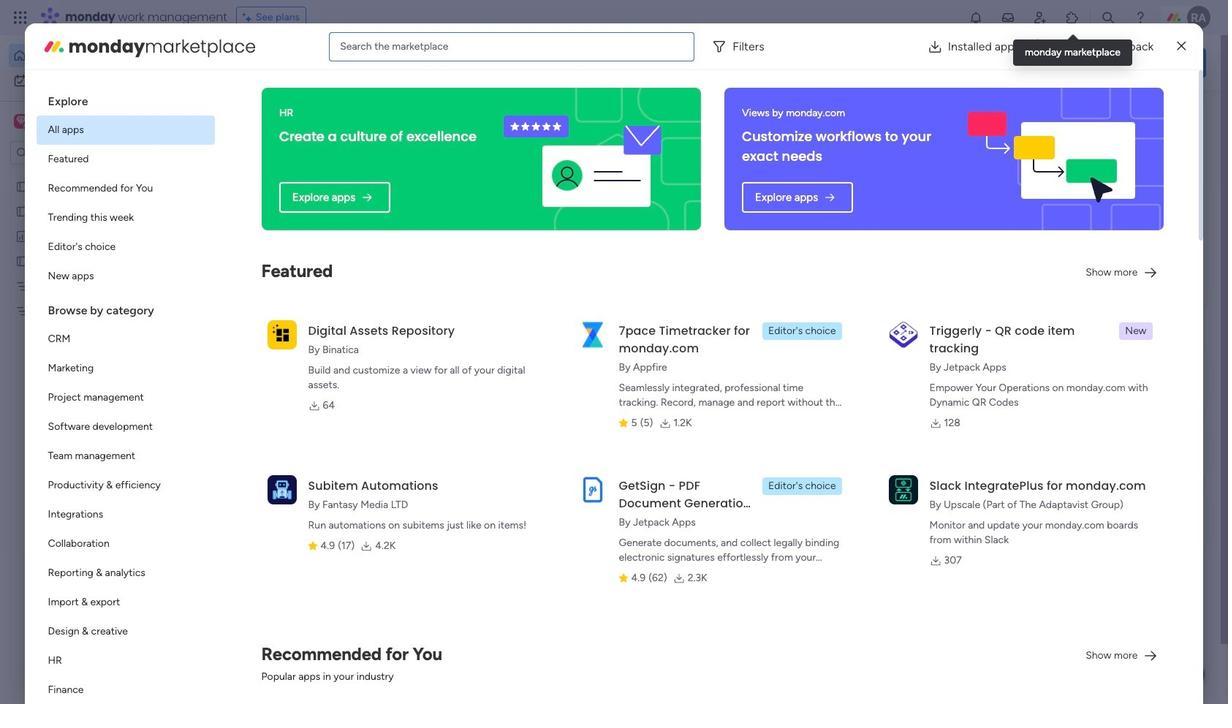 Task type: locate. For each thing, give the bounding box(es) containing it.
app logo image
[[267, 320, 297, 349], [578, 320, 607, 349], [889, 320, 918, 349], [267, 475, 297, 504], [578, 475, 607, 504], [889, 475, 918, 504]]

public board image
[[244, 267, 260, 283]]

see plans image
[[243, 10, 256, 26]]

2 banner logo image from the left
[[957, 88, 1147, 230]]

0 horizontal spatial banner logo image
[[494, 88, 684, 230]]

2 heading from the top
[[36, 291, 215, 325]]

option
[[9, 44, 178, 67], [9, 69, 178, 92], [36, 116, 215, 145], [36, 145, 215, 174], [0, 173, 186, 176], [36, 174, 215, 203], [36, 203, 215, 233], [36, 233, 215, 262], [36, 262, 215, 291], [36, 325, 215, 354], [36, 354, 215, 383], [36, 383, 215, 412], [36, 412, 215, 442], [36, 442, 215, 471], [36, 471, 215, 500], [36, 500, 215, 529], [36, 529, 215, 559], [36, 559, 215, 588], [36, 588, 215, 617], [36, 617, 215, 646], [36, 646, 215, 676], [36, 676, 215, 704]]

workspace image
[[14, 113, 29, 129], [16, 113, 26, 129], [250, 644, 285, 679], [259, 648, 276, 674]]

templates image image
[[1000, 110, 1193, 211]]

workspace selection element
[[14, 113, 122, 132]]

invite members image
[[1033, 10, 1048, 25]]

1 vertical spatial heading
[[36, 291, 215, 325]]

0 vertical spatial monday marketplace image
[[1065, 10, 1080, 25]]

1 horizontal spatial monday marketplace image
[[1065, 10, 1080, 25]]

1 banner logo image from the left
[[494, 88, 684, 230]]

notifications image
[[969, 10, 983, 25]]

0 vertical spatial heading
[[36, 82, 215, 116]]

component image
[[295, 665, 308, 678]]

list box
[[36, 82, 215, 704], [0, 171, 186, 520]]

0 horizontal spatial monday marketplace image
[[42, 35, 66, 58]]

public board image
[[15, 179, 29, 193], [15, 204, 29, 218], [15, 254, 29, 268]]

1 horizontal spatial banner logo image
[[957, 88, 1147, 230]]

banner logo image
[[494, 88, 684, 230], [957, 88, 1147, 230]]

0 vertical spatial public board image
[[15, 179, 29, 193]]

monday marketplace image
[[1065, 10, 1080, 25], [42, 35, 66, 58]]

heading
[[36, 82, 215, 116], [36, 291, 215, 325]]

2 vertical spatial public board image
[[15, 254, 29, 268]]

1 vertical spatial public board image
[[15, 204, 29, 218]]

v2 user feedback image
[[999, 54, 1010, 71]]

update feed image
[[1001, 10, 1016, 25]]

v2 bolt switch image
[[1113, 54, 1121, 71]]



Task type: vqa. For each thing, say whether or not it's contained in the screenshot.
1 'button' to the bottom
no



Task type: describe. For each thing, give the bounding box(es) containing it.
contact sales element
[[987, 489, 1206, 548]]

2 public board image from the top
[[15, 204, 29, 218]]

getting started element
[[987, 349, 1206, 408]]

1 vertical spatial monday marketplace image
[[42, 35, 66, 58]]

quick search results list box
[[226, 137, 952, 510]]

Search in workspace field
[[31, 144, 122, 161]]

search everything image
[[1101, 10, 1116, 25]]

help image
[[1133, 10, 1148, 25]]

public dashboard image
[[15, 229, 29, 243]]

3 public board image from the top
[[15, 254, 29, 268]]

ruby anderson image
[[1187, 6, 1211, 29]]

1 public board image from the top
[[15, 179, 29, 193]]

1 heading from the top
[[36, 82, 215, 116]]

dapulse x slim image
[[1177, 38, 1186, 55]]

select product image
[[13, 10, 28, 25]]

help center element
[[987, 419, 1206, 478]]



